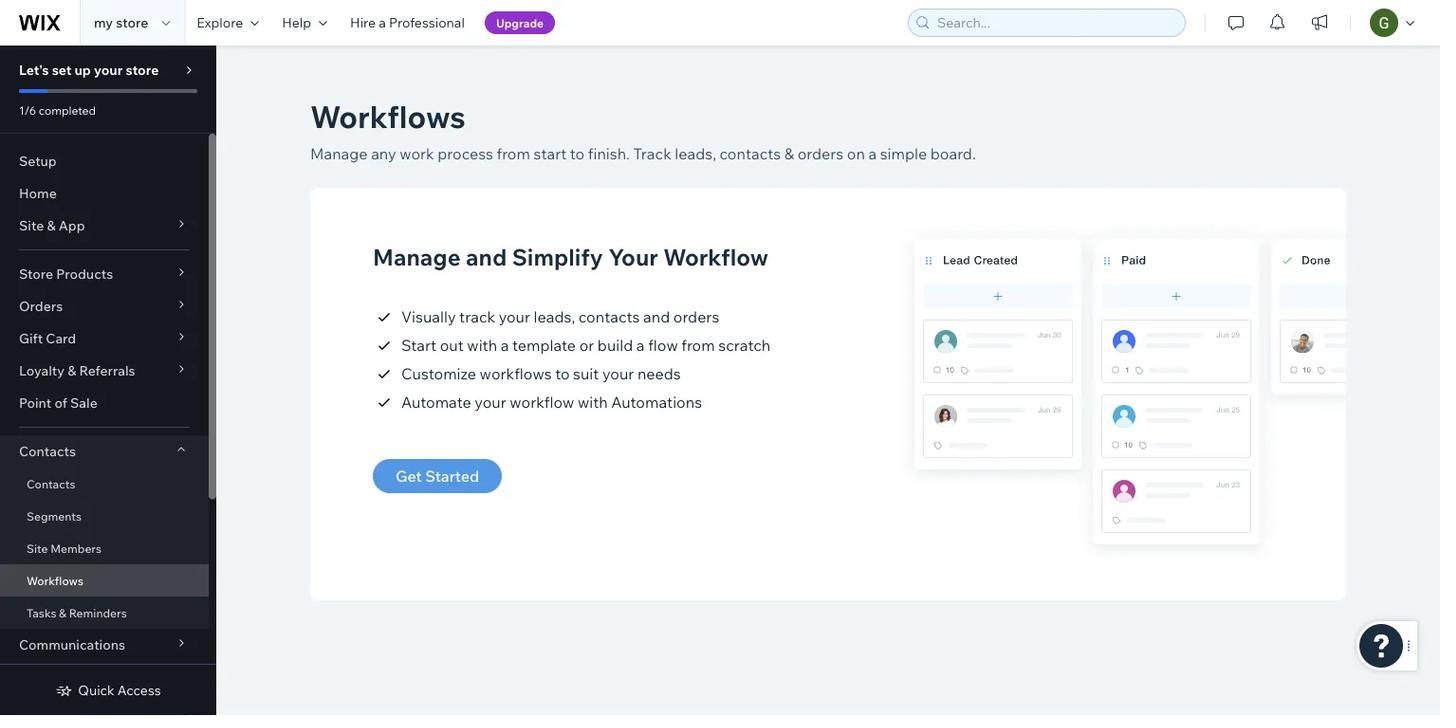 Task type: describe. For each thing, give the bounding box(es) containing it.
tasks
[[27, 606, 56, 620]]

or
[[579, 336, 594, 355]]

started
[[425, 467, 479, 486]]

professional
[[389, 14, 465, 31]]

hire
[[350, 14, 376, 31]]

workflow
[[510, 393, 574, 412]]

simple
[[880, 144, 927, 163]]

card
[[46, 330, 76, 347]]

completed
[[39, 103, 96, 117]]

loyalty
[[19, 362, 65, 379]]

sidebar element
[[0, 46, 216, 716]]

0 horizontal spatial leads,
[[534, 307, 575, 326]]

workflows link
[[0, 565, 209, 597]]

any
[[371, 144, 396, 163]]

reminders
[[69, 606, 127, 620]]

loyalty & referrals
[[19, 362, 135, 379]]

site members link
[[0, 532, 209, 565]]

visually track your leads, contacts and orders
[[401, 307, 720, 326]]

up
[[74, 62, 91, 78]]

visually
[[401, 307, 456, 326]]

quick access button
[[55, 682, 161, 699]]

referrals
[[79, 362, 135, 379]]

a left flow
[[637, 336, 645, 355]]

orders
[[19, 298, 63, 315]]

my
[[94, 14, 113, 31]]

work
[[400, 144, 434, 163]]

simplify
[[512, 243, 603, 271]]

gift card
[[19, 330, 76, 347]]

0 horizontal spatial orders
[[674, 307, 720, 326]]

let's set up your store
[[19, 62, 159, 78]]

point of sale
[[19, 395, 98, 411]]

0 vertical spatial with
[[467, 336, 497, 355]]

your
[[608, 243, 658, 271]]

point
[[19, 395, 52, 411]]

& inside workflows manage any work process from start to finish. track leads, contacts & orders on a simple board.
[[785, 144, 794, 163]]

upgrade
[[496, 16, 544, 30]]

store products
[[19, 266, 113, 282]]

quick access
[[78, 682, 161, 699]]

store
[[19, 266, 53, 282]]

on
[[847, 144, 865, 163]]

of
[[55, 395, 67, 411]]

automate your workflow with automations
[[401, 393, 702, 412]]

store inside sidebar element
[[126, 62, 159, 78]]

tasks & reminders
[[27, 606, 127, 620]]

template
[[512, 336, 576, 355]]

0 vertical spatial and
[[466, 243, 507, 271]]

your down workflows
[[475, 393, 506, 412]]

workflows manage any work process from start to finish. track leads, contacts & orders on a simple board.
[[310, 97, 976, 163]]

1 horizontal spatial from
[[682, 336, 715, 355]]

get started
[[396, 467, 479, 486]]

automations
[[611, 393, 702, 412]]

1/6 completed
[[19, 103, 96, 117]]

members
[[50, 541, 102, 556]]

setup
[[19, 153, 57, 169]]

workflows
[[480, 364, 552, 383]]

1 vertical spatial and
[[643, 307, 670, 326]]

site members
[[27, 541, 102, 556]]

sale
[[70, 395, 98, 411]]

1 vertical spatial to
[[555, 364, 570, 383]]

quick
[[78, 682, 115, 699]]

0 horizontal spatial contacts
[[579, 307, 640, 326]]

start out with a template or build a flow from scratch
[[401, 336, 771, 355]]

finish.
[[588, 144, 630, 163]]

contacts for contacts dropdown button
[[19, 443, 76, 460]]

start
[[401, 336, 437, 355]]

workflows for workflows
[[27, 574, 83, 588]]

contacts for contacts link
[[27, 477, 75, 491]]

manage inside workflows manage any work process from start to finish. track leads, contacts & orders on a simple board.
[[310, 144, 368, 163]]

gift card button
[[0, 323, 209, 355]]

customize workflows to suit your needs
[[401, 364, 681, 383]]

access
[[117, 682, 161, 699]]

home
[[19, 185, 57, 202]]

point of sale link
[[0, 387, 209, 419]]

build
[[598, 336, 633, 355]]

contacts link
[[0, 468, 209, 500]]

contacts button
[[0, 436, 209, 468]]

your down build
[[603, 364, 634, 383]]

your right track
[[499, 307, 530, 326]]

set
[[52, 62, 72, 78]]

0 vertical spatial store
[[116, 14, 148, 31]]

automate
[[401, 393, 471, 412]]

gift
[[19, 330, 43, 347]]



Task type: locate. For each thing, give the bounding box(es) containing it.
workflows down site members in the bottom of the page
[[27, 574, 83, 588]]

a
[[379, 14, 386, 31], [869, 144, 877, 163], [501, 336, 509, 355], [637, 336, 645, 355]]

get
[[396, 467, 422, 486]]

a inside workflows manage any work process from start to finish. track leads, contacts & orders on a simple board.
[[869, 144, 877, 163]]

contacts
[[720, 144, 781, 163], [579, 307, 640, 326]]

leads, right track
[[675, 144, 716, 163]]

start
[[534, 144, 567, 163]]

manage
[[310, 144, 368, 163], [373, 243, 461, 271]]

segments link
[[0, 500, 209, 532]]

& inside popup button
[[47, 217, 56, 234]]

0 horizontal spatial manage
[[310, 144, 368, 163]]

0 horizontal spatial workflows
[[27, 574, 83, 588]]

my store
[[94, 14, 148, 31]]

your inside sidebar element
[[94, 62, 123, 78]]

orders up flow
[[674, 307, 720, 326]]

contacts
[[19, 443, 76, 460], [27, 477, 75, 491]]

manage and simplify your workflow
[[373, 243, 769, 271]]

1 vertical spatial workflows
[[27, 574, 83, 588]]

1/6
[[19, 103, 36, 117]]

from left "start"
[[497, 144, 530, 163]]

site & app
[[19, 217, 85, 234]]

orders button
[[0, 290, 209, 323]]

track
[[459, 307, 495, 326]]

store down my store
[[126, 62, 159, 78]]

0 horizontal spatial with
[[467, 336, 497, 355]]

& for app
[[47, 217, 56, 234]]

0 vertical spatial leads,
[[675, 144, 716, 163]]

1 vertical spatial contacts
[[579, 307, 640, 326]]

contacts inside dropdown button
[[19, 443, 76, 460]]

1 vertical spatial from
[[682, 336, 715, 355]]

1 horizontal spatial with
[[578, 393, 608, 412]]

& for reminders
[[59, 606, 66, 620]]

to inside workflows manage any work process from start to finish. track leads, contacts & orders on a simple board.
[[570, 144, 585, 163]]

& inside dropdown button
[[68, 362, 76, 379]]

0 vertical spatial manage
[[310, 144, 368, 163]]

your
[[94, 62, 123, 78], [499, 307, 530, 326], [603, 364, 634, 383], [475, 393, 506, 412]]

& left on
[[785, 144, 794, 163]]

contacts up segments
[[27, 477, 75, 491]]

0 horizontal spatial from
[[497, 144, 530, 163]]

process
[[438, 144, 493, 163]]

let's
[[19, 62, 49, 78]]

site for site members
[[27, 541, 48, 556]]

store right my at the top left
[[116, 14, 148, 31]]

leads, up template
[[534, 307, 575, 326]]

1 vertical spatial store
[[126, 62, 159, 78]]

hire a professional
[[350, 14, 465, 31]]

workflow
[[664, 243, 769, 271]]

workflows inside workflows manage any work process from start to finish. track leads, contacts & orders on a simple board.
[[310, 97, 466, 136]]

1 horizontal spatial leads,
[[675, 144, 716, 163]]

manage up 'visually' on the left top of the page
[[373, 243, 461, 271]]

products
[[56, 266, 113, 282]]

explore
[[197, 14, 243, 31]]

leads,
[[675, 144, 716, 163], [534, 307, 575, 326]]

1 vertical spatial site
[[27, 541, 48, 556]]

app
[[59, 217, 85, 234]]

store
[[116, 14, 148, 31], [126, 62, 159, 78]]

contacts inside workflows manage any work process from start to finish. track leads, contacts & orders on a simple board.
[[720, 144, 781, 163]]

needs
[[638, 364, 681, 383]]

from right flow
[[682, 336, 715, 355]]

0 vertical spatial orders
[[798, 144, 844, 163]]

and
[[466, 243, 507, 271], [643, 307, 670, 326]]

0 vertical spatial contacts
[[720, 144, 781, 163]]

board.
[[931, 144, 976, 163]]

a up workflows
[[501, 336, 509, 355]]

0 horizontal spatial and
[[466, 243, 507, 271]]

to right "start"
[[570, 144, 585, 163]]

& right "tasks"
[[59, 606, 66, 620]]

from
[[497, 144, 530, 163], [682, 336, 715, 355]]

site down home
[[19, 217, 44, 234]]

help
[[282, 14, 311, 31]]

site & app button
[[0, 210, 209, 242]]

Search... field
[[932, 9, 1179, 36]]

a right hire
[[379, 14, 386, 31]]

setup link
[[0, 145, 209, 177]]

& left app
[[47, 217, 56, 234]]

1 horizontal spatial orders
[[798, 144, 844, 163]]

1 vertical spatial contacts
[[27, 477, 75, 491]]

communications button
[[0, 629, 209, 661]]

get started button
[[373, 459, 502, 493]]

0 vertical spatial contacts
[[19, 443, 76, 460]]

workflows inside the workflows link
[[27, 574, 83, 588]]

workflows up any
[[310, 97, 466, 136]]

1 vertical spatial leads,
[[534, 307, 575, 326]]

your right up
[[94, 62, 123, 78]]

manage left any
[[310, 144, 368, 163]]

hire a professional link
[[339, 0, 476, 46]]

out
[[440, 336, 464, 355]]

site
[[19, 217, 44, 234], [27, 541, 48, 556]]

segments
[[27, 509, 82, 523]]

0 vertical spatial from
[[497, 144, 530, 163]]

workflows for workflows manage any work process from start to finish. track leads, contacts & orders on a simple board.
[[310, 97, 466, 136]]

upgrade button
[[485, 11, 555, 34]]

to left suit
[[555, 364, 570, 383]]

scratch
[[719, 336, 771, 355]]

flow
[[648, 336, 678, 355]]

1 horizontal spatial contacts
[[720, 144, 781, 163]]

and up flow
[[643, 307, 670, 326]]

orders inside workflows manage any work process from start to finish. track leads, contacts & orders on a simple board.
[[798, 144, 844, 163]]

and up track
[[466, 243, 507, 271]]

0 vertical spatial workflows
[[310, 97, 466, 136]]

orders
[[798, 144, 844, 163], [674, 307, 720, 326]]

workflows
[[310, 97, 466, 136], [27, 574, 83, 588]]

1 vertical spatial orders
[[674, 307, 720, 326]]

contacts down point of sale
[[19, 443, 76, 460]]

from inside workflows manage any work process from start to finish. track leads, contacts & orders on a simple board.
[[497, 144, 530, 163]]

track
[[633, 144, 672, 163]]

1 horizontal spatial and
[[643, 307, 670, 326]]

site down segments
[[27, 541, 48, 556]]

1 horizontal spatial workflows
[[310, 97, 466, 136]]

communications
[[19, 637, 125, 653]]

suit
[[573, 364, 599, 383]]

loyalty & referrals button
[[0, 355, 209, 387]]

with down suit
[[578, 393, 608, 412]]

with
[[467, 336, 497, 355], [578, 393, 608, 412]]

a right on
[[869, 144, 877, 163]]

store products button
[[0, 258, 209, 290]]

0 vertical spatial to
[[570, 144, 585, 163]]

1 vertical spatial with
[[578, 393, 608, 412]]

& right loyalty
[[68, 362, 76, 379]]

site for site & app
[[19, 217, 44, 234]]

with down track
[[467, 336, 497, 355]]

1 vertical spatial manage
[[373, 243, 461, 271]]

customize
[[401, 364, 476, 383]]

site inside popup button
[[19, 217, 44, 234]]

help button
[[271, 0, 339, 46]]

1 horizontal spatial manage
[[373, 243, 461, 271]]

0 vertical spatial site
[[19, 217, 44, 234]]

leads, inside workflows manage any work process from start to finish. track leads, contacts & orders on a simple board.
[[675, 144, 716, 163]]

orders left on
[[798, 144, 844, 163]]

tasks & reminders link
[[0, 597, 209, 629]]

home link
[[0, 177, 209, 210]]

& for referrals
[[68, 362, 76, 379]]



Task type: vqa. For each thing, say whether or not it's contained in the screenshot.
Fusion inside the Fusion Trading Japan, 〒35652-7808 ALRogersvilleHickory Drive 109 business@email.com
no



